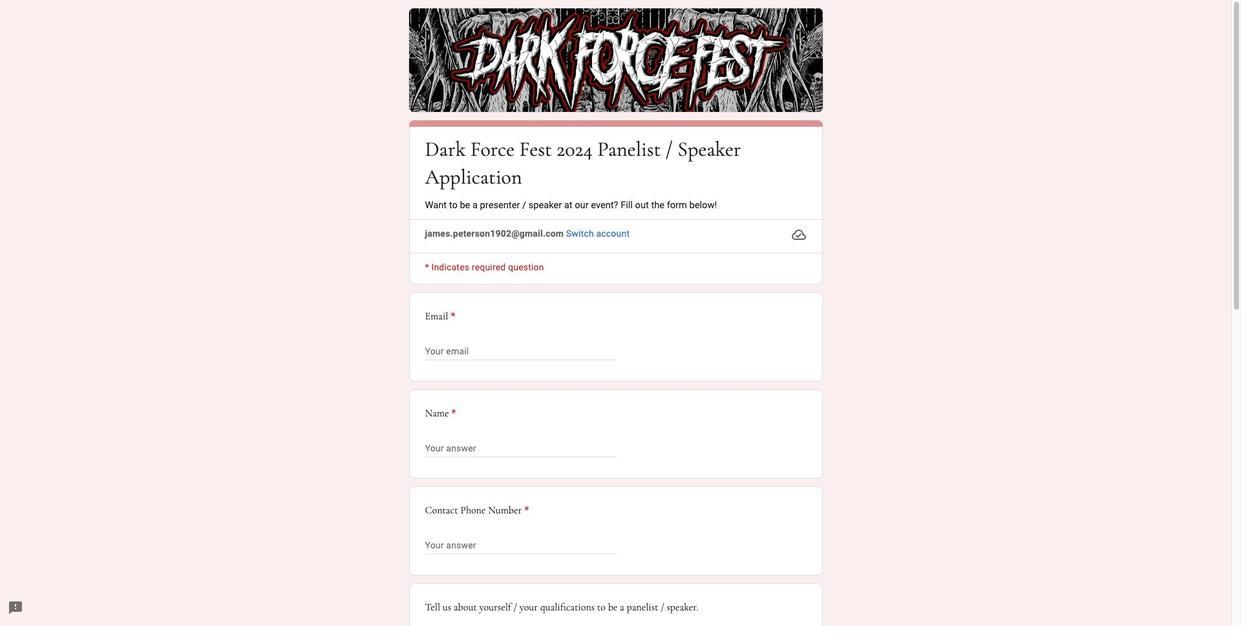 Task type: locate. For each thing, give the bounding box(es) containing it.
required question element
[[449, 309, 456, 324], [449, 406, 456, 421], [522, 503, 529, 518]]

heading
[[425, 135, 807, 191], [425, 309, 807, 324], [425, 406, 456, 421], [425, 503, 529, 518]]

None text field
[[425, 538, 616, 553]]

2 vertical spatial required question element
[[522, 503, 529, 518]]

list
[[409, 293, 823, 626]]

list item
[[409, 293, 823, 382]]

2 heading from the top
[[425, 309, 807, 324]]

None text field
[[425, 441, 616, 456]]

3 heading from the top
[[425, 406, 456, 421]]

1 heading from the top
[[425, 135, 807, 191]]



Task type: vqa. For each thing, say whether or not it's contained in the screenshot.
fourth Heading from the bottom of the page
yes



Task type: describe. For each thing, give the bounding box(es) containing it.
report a problem to google image
[[8, 600, 23, 616]]

Your email email field
[[425, 344, 616, 359]]

1 vertical spatial required question element
[[449, 406, 456, 421]]

4 heading from the top
[[425, 503, 529, 518]]

0 vertical spatial required question element
[[449, 309, 456, 324]]



